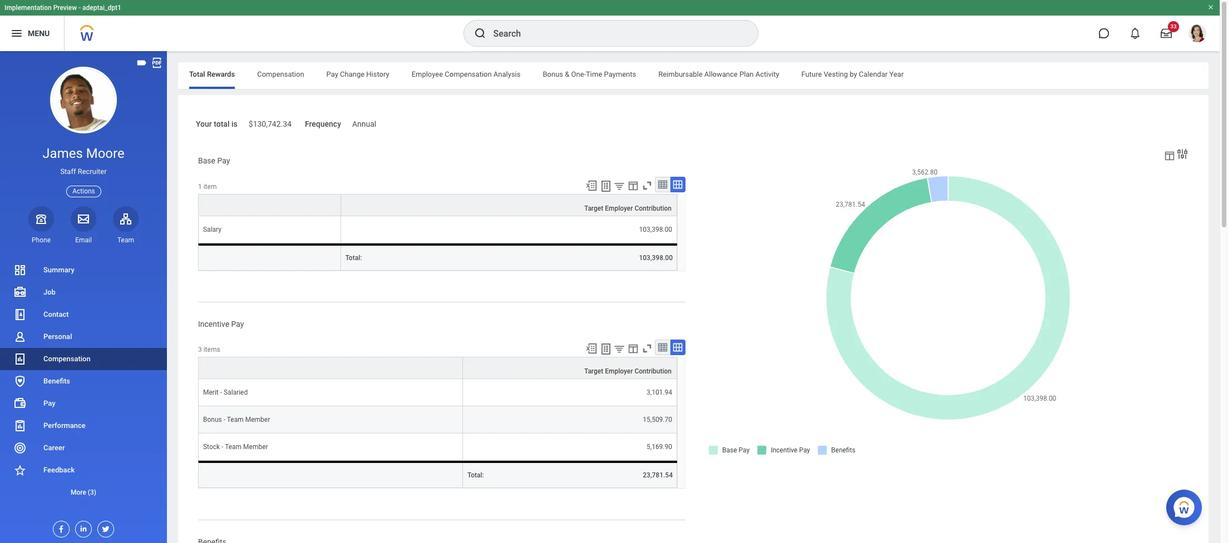 Task type: describe. For each thing, give the bounding box(es) containing it.
pay inside navigation pane region
[[43, 400, 55, 408]]

target employer contribution row for base pay
[[198, 194, 678, 216]]

compensation link
[[0, 349, 167, 371]]

job link
[[0, 282, 167, 304]]

profile logan mcneil image
[[1189, 24, 1207, 45]]

contact
[[43, 311, 69, 319]]

click to view/edit grid preferences image
[[627, 180, 640, 192]]

export to excel image for base pay
[[586, 180, 598, 192]]

total
[[214, 120, 230, 129]]

contribution for base pay
[[635, 205, 672, 212]]

select to filter grid data image for incentive pay
[[614, 344, 626, 355]]

implementation preview -   adeptai_dpt1
[[4, 4, 121, 12]]

rewards
[[207, 70, 235, 79]]

table image
[[658, 343, 669, 354]]

justify image
[[10, 27, 23, 40]]

cell for 103,398.00
[[198, 244, 341, 271]]

- for stock
[[222, 444, 223, 452]]

analysis
[[494, 70, 521, 79]]

bonus & one-time payments
[[543, 70, 636, 79]]

allowance
[[705, 70, 738, 79]]

your total is element
[[249, 113, 292, 130]]

$130,742.34
[[249, 120, 292, 129]]

15,509.70
[[643, 417, 673, 425]]

base pay
[[198, 156, 230, 165]]

fullscreen image for incentive pay
[[641, 343, 654, 355]]

inbox large image
[[1161, 28, 1173, 39]]

contact image
[[13, 308, 27, 322]]

3,101.94
[[647, 389, 673, 397]]

your
[[196, 120, 212, 129]]

2 row from the top
[[198, 244, 678, 271]]

recruiter
[[78, 168, 107, 176]]

compensation inside navigation pane region
[[43, 355, 91, 364]]

pay image
[[13, 398, 27, 411]]

total: for 23,781.54
[[468, 472, 484, 480]]

summary
[[43, 266, 74, 274]]

total: for 103,398.00
[[346, 254, 362, 262]]

personal image
[[13, 331, 27, 344]]

team james moore element
[[113, 236, 139, 245]]

phone james moore element
[[28, 236, 54, 245]]

toolbar for base pay
[[581, 177, 686, 194]]

performance
[[43, 422, 86, 430]]

career link
[[0, 438, 167, 460]]

target employer contribution button for base pay
[[341, 195, 677, 216]]

salary
[[203, 226, 222, 234]]

view team image
[[119, 213, 133, 226]]

personal
[[43, 333, 72, 341]]

twitter image
[[98, 522, 110, 534]]

james moore
[[43, 146, 125, 161]]

employee compensation analysis
[[412, 70, 521, 79]]

items
[[204, 347, 220, 354]]

menu banner
[[0, 0, 1220, 51]]

benefits link
[[0, 371, 167, 393]]

team inside navigation pane region
[[117, 237, 134, 244]]

implementation
[[4, 4, 52, 12]]

cell for 23,781.54
[[198, 462, 463, 489]]

email button
[[71, 206, 96, 245]]

one-
[[572, 70, 586, 79]]

reimbursable allowance plan activity
[[659, 70, 780, 79]]

plan
[[740, 70, 754, 79]]

5,169.90
[[647, 444, 673, 452]]

bonus for bonus - team member
[[203, 417, 222, 425]]

base
[[198, 156, 215, 165]]

33 button
[[1155, 21, 1180, 46]]

member for bonus - team member
[[245, 417, 270, 425]]

performance image
[[13, 420, 27, 433]]

&
[[565, 70, 570, 79]]

future vesting by calendar year
[[802, 70, 904, 79]]

pay change history
[[327, 70, 390, 79]]

navigation pane region
[[0, 51, 167, 544]]

is
[[232, 120, 238, 129]]

facebook image
[[53, 522, 66, 534]]

benefits image
[[13, 375, 27, 389]]

- inside menu banner
[[79, 4, 81, 12]]

3 items
[[198, 347, 220, 354]]

year
[[890, 70, 904, 79]]

row containing merit - salaried
[[198, 380, 678, 407]]

export to worksheets image
[[600, 180, 613, 193]]

employee
[[412, 70, 443, 79]]

preview
[[53, 4, 77, 12]]

menu button
[[0, 16, 64, 51]]

Search Workday  search field
[[494, 21, 735, 46]]

future
[[802, 70, 822, 79]]

target for base pay
[[585, 205, 604, 212]]

actions
[[72, 187, 95, 195]]

team for stock
[[225, 444, 242, 452]]

stock - team member
[[203, 444, 268, 452]]

pay link
[[0, 393, 167, 415]]

list containing summary
[[0, 259, 167, 504]]

actions button
[[66, 186, 101, 198]]

(3)
[[88, 489, 96, 497]]

performance link
[[0, 415, 167, 438]]

by
[[850, 70, 858, 79]]

expand table image
[[673, 179, 684, 190]]

menu
[[28, 29, 50, 38]]

6 row from the top
[[198, 462, 678, 489]]

total rewards
[[189, 70, 235, 79]]

33
[[1171, 23, 1177, 30]]

toolbar for incentive pay
[[581, 340, 686, 358]]

frequency element
[[352, 113, 377, 130]]



Task type: vqa. For each thing, say whether or not it's contained in the screenshot.
103,398.00 associated with Total:
yes



Task type: locate. For each thing, give the bounding box(es) containing it.
1 vertical spatial bonus
[[203, 417, 222, 425]]

member
[[245, 417, 270, 425], [243, 444, 268, 452]]

1 vertical spatial team
[[227, 417, 244, 425]]

2 horizontal spatial compensation
[[445, 70, 492, 79]]

list
[[0, 259, 167, 504]]

compensation left analysis
[[445, 70, 492, 79]]

career
[[43, 444, 65, 453]]

pay right the incentive
[[231, 320, 244, 329]]

- right "preview" at left
[[79, 4, 81, 12]]

payments
[[604, 70, 636, 79]]

0 vertical spatial toolbar
[[581, 177, 686, 194]]

moore
[[86, 146, 125, 161]]

1 cell from the top
[[198, 244, 341, 271]]

staff recruiter
[[60, 168, 107, 176]]

tag image
[[136, 57, 148, 69]]

toolbar
[[581, 177, 686, 194], [581, 340, 686, 358]]

1 103,398.00 from the top
[[639, 226, 673, 234]]

0 vertical spatial total:
[[346, 254, 362, 262]]

0 vertical spatial cell
[[198, 244, 341, 271]]

email james moore element
[[71, 236, 96, 245]]

0 vertical spatial target employer contribution
[[585, 205, 672, 212]]

select to filter grid data image right export to worksheets image
[[614, 344, 626, 355]]

employer down export to worksheets image
[[605, 368, 633, 376]]

- right merit
[[220, 389, 222, 397]]

more
[[71, 489, 86, 497]]

103,398.00 for salary
[[639, 226, 673, 234]]

merit
[[203, 389, 219, 397]]

job
[[43, 288, 56, 297]]

calendar
[[859, 70, 888, 79]]

tab list
[[178, 62, 1209, 89]]

contribution
[[635, 205, 672, 212], [635, 368, 672, 376]]

1 toolbar from the top
[[581, 177, 686, 194]]

member down salaried
[[245, 417, 270, 425]]

feedback link
[[0, 460, 167, 482]]

pay down benefits
[[43, 400, 55, 408]]

5 row from the top
[[198, 435, 678, 462]]

pay
[[327, 70, 338, 79], [217, 156, 230, 165], [231, 320, 244, 329], [43, 400, 55, 408]]

team link
[[113, 206, 139, 245]]

history
[[367, 70, 390, 79]]

- for merit
[[220, 389, 222, 397]]

2 employer from the top
[[605, 368, 633, 376]]

target employer contribution button
[[341, 195, 677, 216], [463, 358, 677, 379]]

2 target employer contribution row from the top
[[198, 358, 678, 380]]

1 vertical spatial cell
[[198, 462, 463, 489]]

employer for incentive pay
[[605, 368, 633, 376]]

0 vertical spatial target
[[585, 205, 604, 212]]

target
[[585, 205, 604, 212], [585, 368, 604, 376]]

notifications large image
[[1130, 28, 1141, 39]]

103,398.00 for total:
[[639, 254, 673, 262]]

target employer contribution down click to view/edit grid preferences icon
[[585, 368, 672, 376]]

staff
[[60, 168, 76, 176]]

select to filter grid data image
[[614, 180, 626, 192], [614, 344, 626, 355]]

0 horizontal spatial bonus
[[203, 417, 222, 425]]

incentive
[[198, 320, 229, 329]]

- right the stock
[[222, 444, 223, 452]]

1 vertical spatial select to filter grid data image
[[614, 344, 626, 355]]

more (3)
[[71, 489, 96, 497]]

james
[[43, 146, 83, 161]]

fullscreen image right click to view/edit grid preferences image
[[641, 180, 654, 192]]

salaried
[[224, 389, 248, 397]]

cell
[[198, 244, 341, 271], [198, 462, 463, 489]]

0 vertical spatial export to excel image
[[586, 180, 598, 192]]

3
[[198, 347, 202, 354]]

1 item
[[198, 183, 217, 191]]

team down view team image
[[117, 237, 134, 244]]

contribution up 3,101.94
[[635, 368, 672, 376]]

click to view/edit grid preferences image
[[627, 343, 640, 355]]

1 vertical spatial target employer contribution
[[585, 368, 672, 376]]

1 vertical spatial 103,398.00
[[639, 254, 673, 262]]

close environment banner image
[[1208, 4, 1215, 11]]

expand table image
[[673, 343, 684, 354]]

pay left the change
[[327, 70, 338, 79]]

1 horizontal spatial bonus
[[543, 70, 563, 79]]

target employer contribution row for incentive pay
[[198, 358, 678, 380]]

0 vertical spatial target employer contribution button
[[341, 195, 677, 216]]

linkedin image
[[76, 522, 88, 534]]

1 target employer contribution row from the top
[[198, 194, 678, 216]]

job image
[[13, 286, 27, 300]]

bonus left &
[[543, 70, 563, 79]]

target down export to worksheets image
[[585, 368, 604, 376]]

configure and view chart data image
[[1176, 147, 1190, 161], [1164, 150, 1176, 162]]

employer down export to worksheets icon
[[605, 205, 633, 212]]

fullscreen image for base pay
[[641, 180, 654, 192]]

0 vertical spatial employer
[[605, 205, 633, 212]]

total:
[[346, 254, 362, 262], [468, 472, 484, 480]]

activity
[[756, 70, 780, 79]]

2 contribution from the top
[[635, 368, 672, 376]]

row containing bonus - team member
[[198, 407, 678, 435]]

2 export to excel image from the top
[[586, 343, 598, 355]]

1 vertical spatial fullscreen image
[[641, 343, 654, 355]]

select to filter grid data image right export to worksheets icon
[[614, 180, 626, 192]]

1 vertical spatial target employer contribution row
[[198, 358, 678, 380]]

summary image
[[13, 264, 27, 277]]

phone image
[[33, 213, 49, 226]]

1 vertical spatial toolbar
[[581, 340, 686, 358]]

item
[[204, 183, 217, 191]]

1 target employer contribution from the top
[[585, 205, 672, 212]]

table image
[[658, 179, 669, 190]]

more (3) button
[[0, 487, 167, 500]]

1 horizontal spatial compensation
[[257, 70, 304, 79]]

target employer contribution row
[[198, 194, 678, 216], [198, 358, 678, 380]]

pay right base
[[217, 156, 230, 165]]

- for bonus
[[224, 417, 225, 425]]

export to worksheets image
[[600, 343, 613, 357]]

2 target from the top
[[585, 368, 604, 376]]

tab list containing total rewards
[[178, 62, 1209, 89]]

pay inside tab list
[[327, 70, 338, 79]]

1 export to excel image from the top
[[586, 180, 598, 192]]

103,398.00
[[639, 226, 673, 234], [639, 254, 673, 262]]

change
[[340, 70, 365, 79]]

employer for base pay
[[605, 205, 633, 212]]

0 vertical spatial target employer contribution row
[[198, 194, 678, 216]]

-
[[79, 4, 81, 12], [220, 389, 222, 397], [224, 417, 225, 425], [222, 444, 223, 452]]

1 select to filter grid data image from the top
[[614, 180, 626, 192]]

0 horizontal spatial compensation
[[43, 355, 91, 364]]

target down export to worksheets icon
[[585, 205, 604, 212]]

- down merit - salaried at the left bottom of the page
[[224, 417, 225, 425]]

1 vertical spatial employer
[[605, 368, 633, 376]]

contribution for incentive pay
[[635, 368, 672, 376]]

bonus for bonus & one-time payments
[[543, 70, 563, 79]]

your total is
[[196, 120, 238, 129]]

2 103,398.00 from the top
[[639, 254, 673, 262]]

compensation image
[[13, 353, 27, 366]]

compensation
[[257, 70, 304, 79], [445, 70, 492, 79], [43, 355, 91, 364]]

1 vertical spatial total:
[[468, 472, 484, 480]]

team right the stock
[[225, 444, 242, 452]]

1 vertical spatial member
[[243, 444, 268, 452]]

team for bonus
[[227, 417, 244, 425]]

1 fullscreen image from the top
[[641, 180, 654, 192]]

2 target employer contribution from the top
[[585, 368, 672, 376]]

more (3) button
[[0, 482, 167, 504]]

row containing salary
[[198, 216, 678, 244]]

1 vertical spatial target employer contribution button
[[463, 358, 677, 379]]

member for stock - team member
[[243, 444, 268, 452]]

summary link
[[0, 259, 167, 282]]

target employer contribution
[[585, 205, 672, 212], [585, 368, 672, 376]]

target employer contribution for incentive pay
[[585, 368, 672, 376]]

1 vertical spatial contribution
[[635, 368, 672, 376]]

phone button
[[28, 206, 54, 245]]

mail image
[[77, 213, 90, 226]]

2 cell from the top
[[198, 462, 463, 489]]

23,781.54
[[643, 472, 673, 480]]

export to excel image left export to worksheets icon
[[586, 180, 598, 192]]

email
[[75, 237, 92, 244]]

export to excel image for incentive pay
[[586, 343, 598, 355]]

compensation down personal
[[43, 355, 91, 364]]

feedback image
[[13, 464, 27, 478]]

3 row from the top
[[198, 380, 678, 407]]

frequency
[[305, 120, 341, 129]]

1 row from the top
[[198, 216, 678, 244]]

contribution down table image
[[635, 205, 672, 212]]

fullscreen image right click to view/edit grid preferences icon
[[641, 343, 654, 355]]

search image
[[474, 27, 487, 40]]

row
[[198, 216, 678, 244], [198, 244, 678, 271], [198, 380, 678, 407], [198, 407, 678, 435], [198, 435, 678, 462], [198, 462, 678, 489]]

feedback
[[43, 467, 75, 475]]

target for incentive pay
[[585, 368, 604, 376]]

bonus up the stock
[[203, 417, 222, 425]]

merit - salaried
[[203, 389, 248, 397]]

export to excel image
[[586, 180, 598, 192], [586, 343, 598, 355]]

2 fullscreen image from the top
[[641, 343, 654, 355]]

target employer contribution button for incentive pay
[[463, 358, 677, 379]]

phone
[[32, 237, 51, 244]]

target employer contribution down click to view/edit grid preferences image
[[585, 205, 672, 212]]

row containing stock - team member
[[198, 435, 678, 462]]

0 vertical spatial select to filter grid data image
[[614, 180, 626, 192]]

0 vertical spatial bonus
[[543, 70, 563, 79]]

target employer contribution for base pay
[[585, 205, 672, 212]]

1 vertical spatial target
[[585, 368, 604, 376]]

0 vertical spatial fullscreen image
[[641, 180, 654, 192]]

1
[[198, 183, 202, 191]]

team up stock - team member
[[227, 417, 244, 425]]

fullscreen image
[[641, 180, 654, 192], [641, 343, 654, 355]]

0 vertical spatial team
[[117, 237, 134, 244]]

time
[[586, 70, 603, 79]]

2 select to filter grid data image from the top
[[614, 344, 626, 355]]

team
[[117, 237, 134, 244], [227, 417, 244, 425], [225, 444, 242, 452]]

1 horizontal spatial total:
[[468, 472, 484, 480]]

contact link
[[0, 304, 167, 326]]

compensation up 'your total is' element
[[257, 70, 304, 79]]

1 vertical spatial export to excel image
[[586, 343, 598, 355]]

2 vertical spatial team
[[225, 444, 242, 452]]

1 target from the top
[[585, 205, 604, 212]]

export to excel image left export to worksheets image
[[586, 343, 598, 355]]

adeptai_dpt1
[[82, 4, 121, 12]]

member down bonus - team member
[[243, 444, 268, 452]]

0 vertical spatial contribution
[[635, 205, 672, 212]]

employer
[[605, 205, 633, 212], [605, 368, 633, 376]]

personal link
[[0, 326, 167, 349]]

0 vertical spatial member
[[245, 417, 270, 425]]

2 toolbar from the top
[[581, 340, 686, 358]]

4 row from the top
[[198, 407, 678, 435]]

select to filter grid data image for base pay
[[614, 180, 626, 192]]

reimbursable
[[659, 70, 703, 79]]

stock
[[203, 444, 220, 452]]

1 contribution from the top
[[635, 205, 672, 212]]

annual
[[352, 120, 377, 129]]

career image
[[13, 442, 27, 455]]

view printable version (pdf) image
[[151, 57, 163, 69]]

incentive pay
[[198, 320, 244, 329]]

0 vertical spatial 103,398.00
[[639, 226, 673, 234]]

total
[[189, 70, 205, 79]]

1 employer from the top
[[605, 205, 633, 212]]

bonus - team member
[[203, 417, 270, 425]]

0 horizontal spatial total:
[[346, 254, 362, 262]]

vesting
[[824, 70, 848, 79]]

benefits
[[43, 377, 70, 386]]



